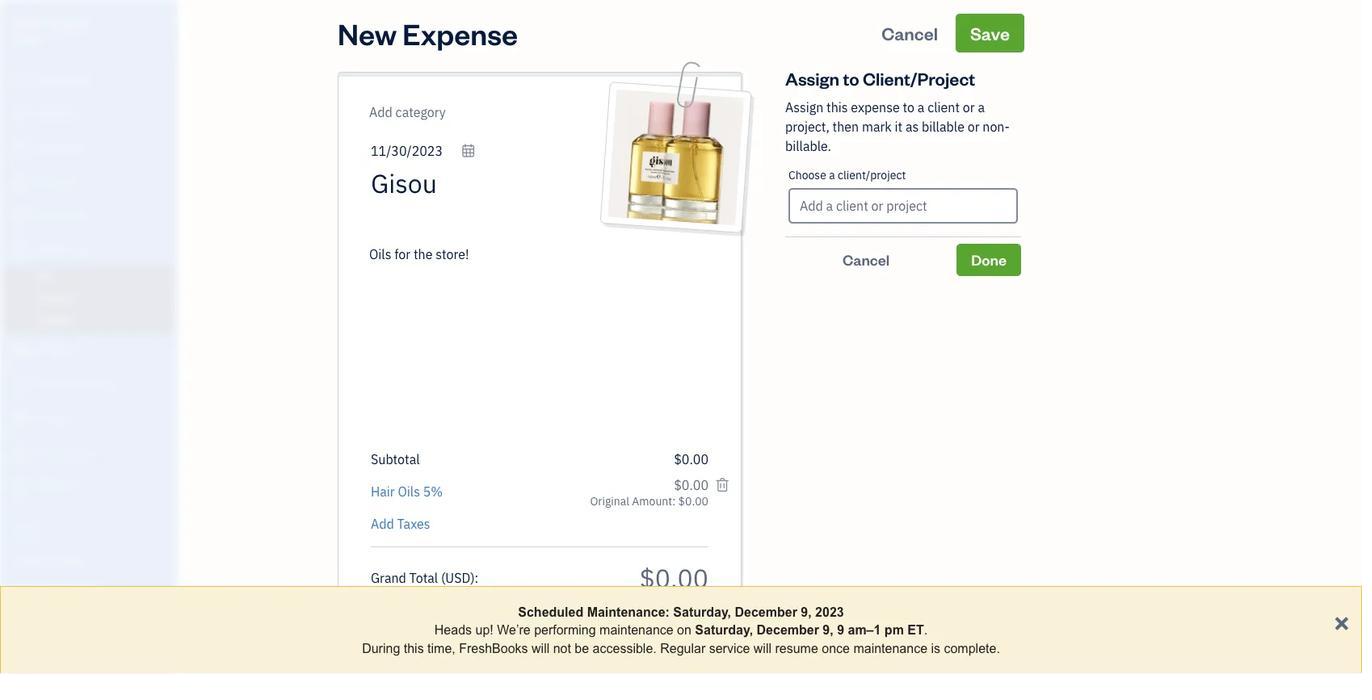 Task type: vqa. For each thing, say whether or not it's contained in the screenshot.
Time Tracking inside MAIN element
no



Task type: locate. For each thing, give the bounding box(es) containing it.
Amount (USD) text field
[[673, 477, 709, 494], [639, 561, 709, 595]]

cancel button down add a client or project text box
[[786, 244, 947, 276]]

saturday, up "service"
[[695, 623, 753, 638]]

assign this expense to a client or a project, then mark it as billable or non- billable.
[[786, 99, 1010, 155]]

a
[[918, 99, 925, 116], [978, 99, 985, 116], [829, 168, 835, 183]]

a up as
[[918, 99, 925, 116]]

saturday, up on
[[674, 605, 731, 620]]

1 vertical spatial this
[[404, 642, 424, 656]]

1 vertical spatial assign
[[786, 99, 824, 116]]

2023
[[816, 605, 844, 620]]

delete
[[633, 200, 672, 220]]

team members
[[12, 552, 83, 566]]

mark
[[862, 118, 892, 135]]

not
[[553, 642, 571, 656]]

Merchant text field
[[371, 167, 592, 200]]

is
[[931, 642, 941, 656]]

0 vertical spatial maintenance
[[600, 623, 674, 638]]

maintenance down pm
[[854, 642, 928, 656]]

delete image
[[633, 200, 712, 223]]

1 assign from the top
[[786, 67, 840, 90]]

1 vertical spatial $0.00
[[679, 494, 709, 509]]

1 horizontal spatial to
[[903, 99, 915, 116]]

1 vertical spatial cancel button
[[786, 244, 947, 276]]

total
[[409, 570, 438, 587]]

original
[[590, 494, 630, 509]]

to
[[843, 67, 860, 90], [903, 99, 915, 116]]

1 horizontal spatial a
[[918, 99, 925, 116]]

or left non- at top
[[968, 118, 980, 135]]

once
[[822, 642, 850, 656]]

1 vertical spatial 9,
[[823, 623, 834, 638]]

cancel button
[[867, 14, 953, 53], [786, 244, 947, 276]]

1 horizontal spatial this
[[827, 99, 848, 116]]

saturday,
[[674, 605, 731, 620], [695, 623, 753, 638]]

grand
[[371, 570, 406, 587]]

assign inside assign this expense to a client or a project, then mark it as billable or non- billable.
[[786, 99, 824, 116]]

maintenance down "maintenance:"
[[600, 623, 674, 638]]

done button
[[957, 244, 1022, 276]]

a up non- at top
[[978, 99, 985, 116]]

0 vertical spatial this
[[827, 99, 848, 116]]

0 horizontal spatial will
[[532, 642, 550, 656]]

image
[[673, 203, 712, 223]]

Description text field
[[363, 245, 701, 439]]

choose a client/project element
[[786, 156, 1022, 238]]

1 horizontal spatial will
[[754, 642, 772, 656]]

×
[[1335, 607, 1350, 637]]

apps link
[[4, 516, 173, 544]]

will right "service"
[[754, 642, 772, 656]]

9, left 2023
[[801, 605, 812, 620]]

amount (usd) text field up scheduled maintenance: saturday, december 9, 2023 heads up! we're performing maintenance on saturday, december 9, 9 am–1 pm et . during this time, freshbooks will not be accessible. regular service will resume once maintenance is complete.
[[639, 561, 709, 595]]

Category text field
[[369, 103, 508, 122]]

add taxes button
[[371, 515, 431, 534]]

1 horizontal spatial 9,
[[823, 623, 834, 638]]

hair oils 5 %
[[371, 484, 443, 501]]

on
[[677, 623, 692, 638]]

it
[[895, 118, 903, 135]]

1 vertical spatial amount (usd) text field
[[639, 561, 709, 595]]

usd
[[446, 570, 471, 587]]

cancel up client/project
[[882, 21, 938, 44]]

amount (usd) text field left delete tax image
[[673, 477, 709, 494]]

0 vertical spatial assign
[[786, 67, 840, 90]]

performing
[[534, 623, 596, 638]]

$0.00 up amount:
[[674, 451, 709, 468]]

0 vertical spatial cancel button
[[867, 14, 953, 53]]

original amount: $0.00
[[590, 494, 709, 509]]

Add a client or project text field
[[790, 190, 1017, 222]]

and
[[39, 582, 56, 596]]

during
[[362, 642, 400, 656]]

9, left 9
[[823, 623, 834, 638]]

december
[[735, 605, 798, 620], [757, 623, 819, 638]]

0 horizontal spatial 9,
[[801, 605, 812, 620]]

ruby oranges owner
[[13, 15, 89, 45]]

to up expense
[[843, 67, 860, 90]]

payment image
[[11, 208, 30, 224]]

cancel
[[882, 21, 938, 44], [843, 251, 890, 270]]

new
[[338, 14, 397, 52]]

1 vertical spatial maintenance
[[854, 642, 928, 656]]

0 horizontal spatial this
[[404, 642, 424, 656]]

this up the then
[[827, 99, 848, 116]]

or
[[963, 99, 975, 116], [968, 118, 980, 135]]

expense image
[[11, 242, 30, 258]]

0 horizontal spatial maintenance
[[600, 623, 674, 638]]

will
[[532, 642, 550, 656], [754, 642, 772, 656]]

ruby
[[13, 15, 41, 30]]

1 horizontal spatial maintenance
[[854, 642, 928, 656]]

will left not
[[532, 642, 550, 656]]

0 vertical spatial cancel
[[882, 21, 938, 44]]

regular
[[660, 642, 706, 656]]

team
[[12, 552, 38, 566]]

9
[[837, 623, 845, 638]]

scheduled maintenance: saturday, december 9, 2023 heads up! we're performing maintenance on saturday, december 9, 9 am–1 pm et . during this time, freshbooks will not be accessible. regular service will resume once maintenance is complete.
[[362, 605, 1000, 656]]

owner
[[13, 32, 45, 45]]

choose a client/project
[[789, 168, 906, 183]]

cancel button up client/project
[[867, 14, 953, 53]]

am–1
[[848, 623, 881, 638]]

maintenance
[[600, 623, 674, 638], [854, 642, 928, 656]]

0 vertical spatial to
[[843, 67, 860, 90]]

as
[[906, 118, 919, 135]]

1 vertical spatial to
[[903, 99, 915, 116]]

oils
[[398, 484, 420, 501]]

0 vertical spatial 9,
[[801, 605, 812, 620]]

scheduled
[[518, 605, 584, 620]]

assign
[[786, 67, 840, 90], [786, 99, 824, 116]]

9,
[[801, 605, 812, 620], [823, 623, 834, 638]]

non-
[[983, 118, 1010, 135]]

dashboard image
[[11, 72, 30, 88]]

$0.00 left delete tax image
[[679, 494, 709, 509]]

up!
[[476, 623, 494, 638]]

a right choose
[[829, 168, 835, 183]]

et
[[908, 623, 924, 638]]

amount:
[[632, 494, 676, 509]]

to inside assign this expense to a client or a project, then mark it as billable or non- billable.
[[903, 99, 915, 116]]

this
[[827, 99, 848, 116], [404, 642, 424, 656]]

2 assign from the top
[[786, 99, 824, 116]]

team members link
[[4, 546, 173, 574]]

to up as
[[903, 99, 915, 116]]

assign for assign this expense to a client or a project, then mark it as billable or non- billable.
[[786, 99, 824, 116]]

client
[[928, 99, 960, 116]]

we're
[[497, 623, 531, 638]]

new expense
[[338, 14, 518, 52]]

service
[[709, 642, 750, 656]]

report image
[[11, 478, 30, 495]]

0 vertical spatial $0.00
[[674, 451, 709, 468]]

(
[[441, 570, 446, 587]]

$0.00
[[674, 451, 709, 468], [679, 494, 709, 509]]

cancel down add a client or project text box
[[843, 251, 890, 270]]

or right client
[[963, 99, 975, 116]]

billable
[[922, 118, 965, 135]]

items and services link
[[4, 575, 173, 604]]

this left time,
[[404, 642, 424, 656]]

items
[[12, 582, 37, 596]]

2 horizontal spatial a
[[978, 99, 985, 116]]

0 vertical spatial or
[[963, 99, 975, 116]]

0 horizontal spatial a
[[829, 168, 835, 183]]



Task type: describe. For each thing, give the bounding box(es) containing it.
0 vertical spatial saturday,
[[674, 605, 731, 620]]

members
[[40, 552, 83, 566]]

assign for assign to client/project
[[786, 67, 840, 90]]

be
[[575, 642, 589, 656]]

items and services
[[12, 582, 97, 596]]

1 vertical spatial or
[[968, 118, 980, 135]]

time,
[[428, 642, 456, 656]]

):
[[471, 570, 479, 587]]

then
[[833, 118, 859, 135]]

freshbooks
[[459, 642, 528, 656]]

bank connections link
[[4, 605, 173, 634]]

bank
[[12, 612, 35, 626]]

expense
[[851, 99, 900, 116]]

client/project
[[838, 168, 906, 183]]

1 will from the left
[[532, 642, 550, 656]]

5
[[423, 484, 431, 501]]

connections
[[37, 612, 95, 626]]

billable.
[[786, 138, 832, 155]]

delete image button
[[632, 199, 712, 224]]

%
[[431, 484, 443, 501]]

heads
[[435, 623, 472, 638]]

money image
[[11, 411, 30, 427]]

complete.
[[944, 642, 1000, 656]]

done
[[972, 251, 1007, 270]]

× button
[[1335, 607, 1350, 637]]

taxes
[[397, 516, 431, 533]]

assign to client/project
[[786, 67, 976, 90]]

services
[[58, 582, 97, 596]]

Date in MM/DD/YYYY format text field
[[371, 143, 476, 160]]

client image
[[11, 106, 30, 122]]

oranges
[[43, 15, 89, 30]]

1 vertical spatial december
[[757, 623, 819, 638]]

save button
[[956, 14, 1025, 53]]

0 vertical spatial december
[[735, 605, 798, 620]]

hair
[[371, 484, 395, 501]]

.
[[924, 623, 928, 638]]

1 vertical spatial cancel
[[843, 251, 890, 270]]

accessible.
[[593, 642, 657, 656]]

chart image
[[11, 445, 30, 461]]

client/project
[[863, 67, 976, 90]]

estimate image
[[11, 140, 30, 156]]

× dialog
[[0, 587, 1363, 675]]

add
[[371, 516, 394, 533]]

apps
[[12, 523, 36, 536]]

bank connections
[[12, 612, 95, 626]]

timer image
[[11, 377, 30, 393]]

maintenance:
[[587, 605, 670, 620]]

resume
[[775, 642, 819, 656]]

project image
[[11, 343, 30, 359]]

a inside 'element'
[[829, 168, 835, 183]]

subtotal
[[371, 451, 420, 468]]

0 vertical spatial amount (usd) text field
[[673, 477, 709, 494]]

1 vertical spatial saturday,
[[695, 623, 753, 638]]

save
[[971, 21, 1010, 44]]

grand total ( usd ):
[[371, 570, 479, 587]]

invoice image
[[11, 174, 30, 190]]

pm
[[885, 623, 904, 638]]

project,
[[786, 118, 830, 135]]

main element
[[0, 0, 218, 675]]

add taxes
[[371, 516, 431, 533]]

choose
[[789, 168, 827, 183]]

this inside assign this expense to a client or a project, then mark it as billable or non- billable.
[[827, 99, 848, 116]]

2 will from the left
[[754, 642, 772, 656]]

expense
[[403, 14, 518, 52]]

delete tax image
[[715, 476, 730, 495]]

this inside scheduled maintenance: saturday, december 9, 2023 heads up! we're performing maintenance on saturday, december 9, 9 am–1 pm et . during this time, freshbooks will not be accessible. regular service will resume once maintenance is complete.
[[404, 642, 424, 656]]

0 horizontal spatial to
[[843, 67, 860, 90]]



